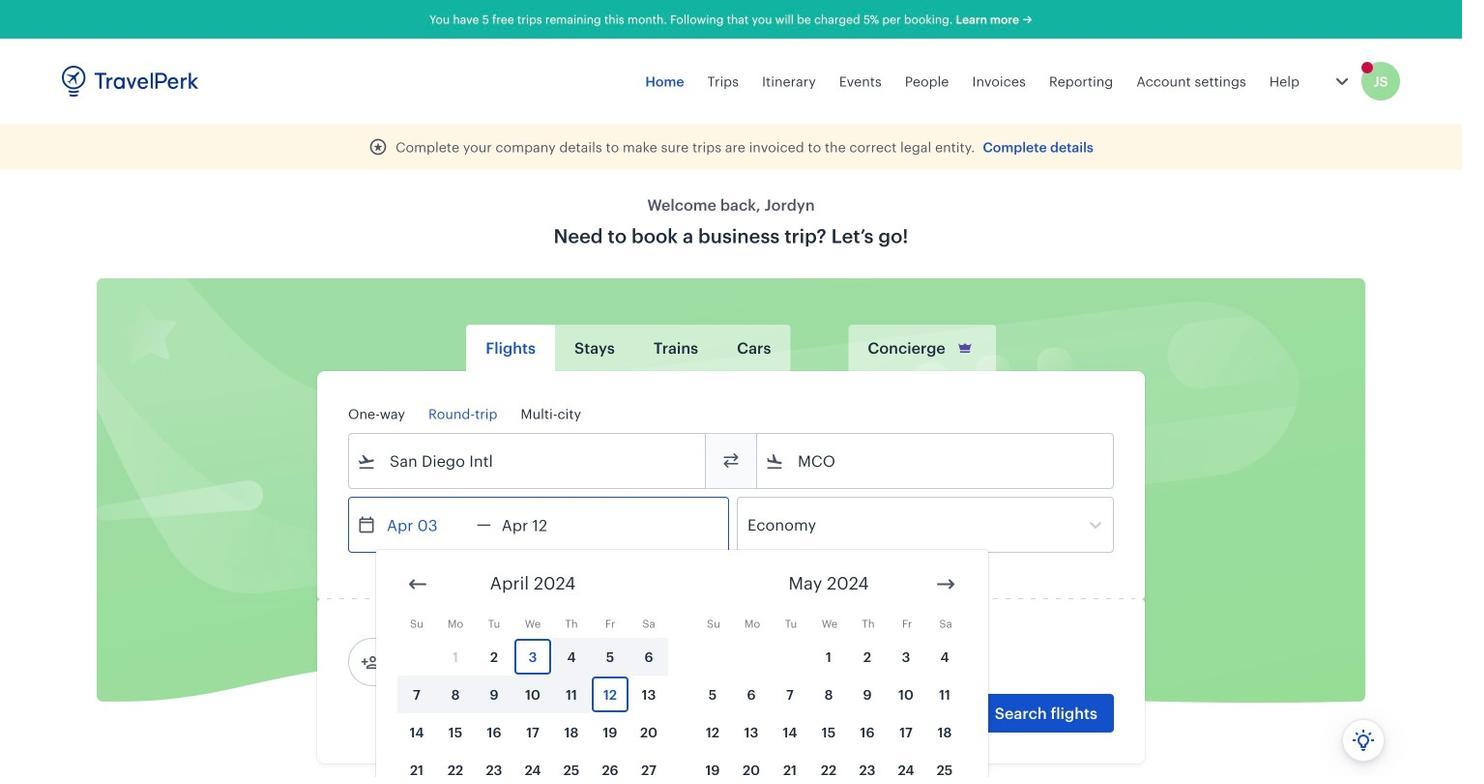 Task type: locate. For each thing, give the bounding box(es) containing it.
Add first traveler search field
[[380, 647, 581, 678]]

Depart text field
[[376, 498, 477, 552]]

Return text field
[[491, 498, 592, 552]]

From search field
[[376, 446, 680, 477]]

calendar application
[[376, 550, 1463, 778]]

To search field
[[785, 446, 1088, 477]]



Task type: describe. For each thing, give the bounding box(es) containing it.
move forward to switch to the next month. image
[[935, 573, 958, 596]]

move backward to switch to the previous month. image
[[406, 573, 430, 596]]



